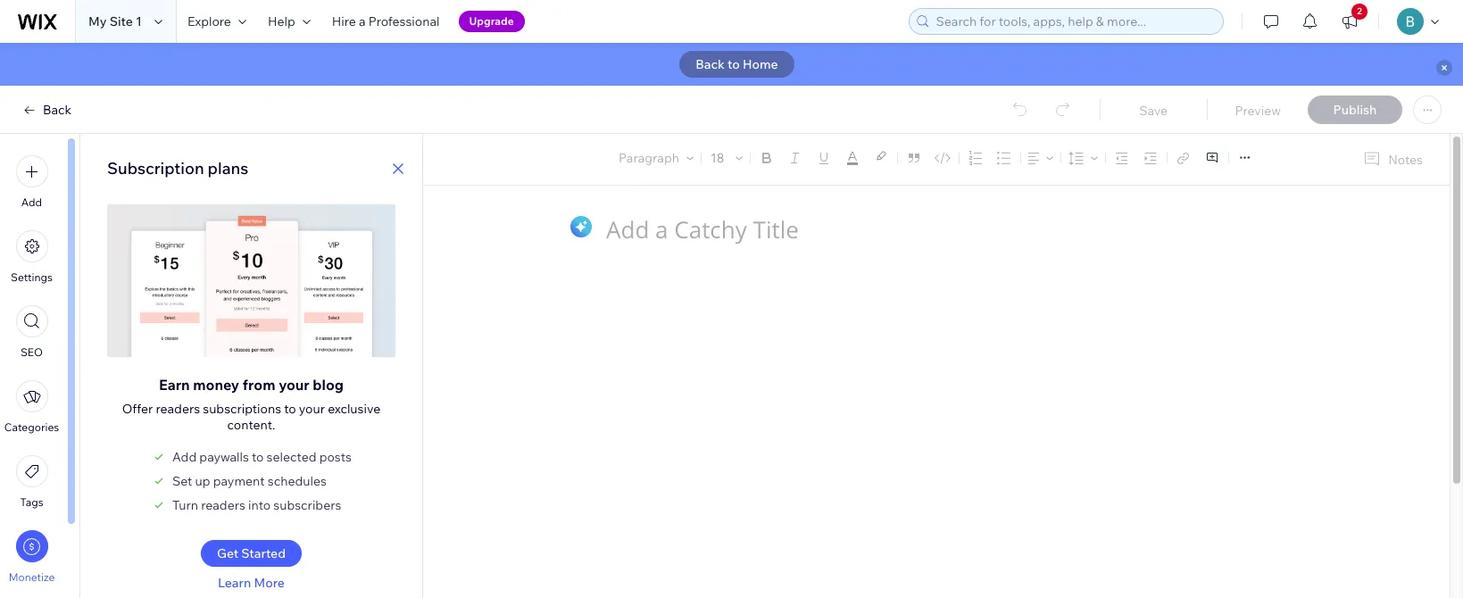 Task type: vqa. For each thing, say whether or not it's contained in the screenshot.
2
yes



Task type: locate. For each thing, give the bounding box(es) containing it.
1 horizontal spatial to
[[284, 401, 296, 417]]

add for add paywalls to selected posts set up payment schedules turn readers into subscribers
[[172, 450, 197, 466]]

a
[[359, 13, 366, 29]]

hire a professional
[[332, 13, 440, 29]]

add inside add button
[[21, 196, 42, 209]]

to left home
[[728, 56, 740, 72]]

to
[[728, 56, 740, 72], [284, 401, 296, 417], [252, 450, 264, 466]]

back left home
[[696, 56, 725, 72]]

more
[[254, 575, 285, 592]]

home
[[743, 56, 778, 72]]

0 horizontal spatial add
[[21, 196, 42, 209]]

back up add button
[[43, 102, 72, 118]]

2 button
[[1331, 0, 1370, 43]]

back to home alert
[[0, 43, 1464, 86]]

hire a professional link
[[321, 0, 451, 43]]

back for back
[[43, 102, 72, 118]]

back inside button
[[696, 56, 725, 72]]

2
[[1357, 5, 1362, 17]]

tags button
[[16, 455, 48, 509]]

your left blog
[[279, 376, 310, 394]]

to inside button
[[728, 56, 740, 72]]

0 vertical spatial readers
[[156, 401, 200, 417]]

learn
[[218, 575, 251, 592]]

2 vertical spatial to
[[252, 450, 264, 466]]

exclusive
[[328, 401, 381, 417]]

1 vertical spatial add
[[172, 450, 197, 466]]

add up settings button
[[21, 196, 42, 209]]

your
[[279, 376, 310, 394], [299, 401, 325, 417]]

hire
[[332, 13, 356, 29]]

monetize button
[[9, 530, 55, 584]]

explore
[[187, 13, 231, 29]]

add for add
[[21, 196, 42, 209]]

add inside add paywalls to selected posts set up payment schedules turn readers into subscribers
[[172, 450, 197, 466]]

1 horizontal spatial readers
[[201, 498, 245, 514]]

1 vertical spatial to
[[284, 401, 296, 417]]

menu item
[[0, 595, 63, 598]]

help button
[[257, 0, 321, 43]]

0 vertical spatial back
[[696, 56, 725, 72]]

1 horizontal spatial add
[[172, 450, 197, 466]]

selected
[[267, 450, 317, 466]]

0 vertical spatial add
[[21, 196, 42, 209]]

into
[[248, 498, 271, 514]]

readers down earn
[[156, 401, 200, 417]]

back button
[[21, 102, 72, 118]]

back
[[696, 56, 725, 72], [43, 102, 72, 118]]

to right "content."
[[284, 401, 296, 417]]

readers down payment
[[201, 498, 245, 514]]

0 vertical spatial to
[[728, 56, 740, 72]]

menu
[[0, 145, 63, 598]]

1 vertical spatial back
[[43, 102, 72, 118]]

Add a Catchy Title text field
[[606, 214, 1248, 245]]

1 horizontal spatial back
[[696, 56, 725, 72]]

menu containing add
[[0, 145, 63, 598]]

turn
[[172, 498, 198, 514]]

subscribers
[[274, 498, 341, 514]]

1 vertical spatial your
[[299, 401, 325, 417]]

help
[[268, 13, 295, 29]]

professional
[[369, 13, 440, 29]]

to up payment
[[252, 450, 264, 466]]

monetize
[[9, 571, 55, 584]]

1 vertical spatial readers
[[201, 498, 245, 514]]

0 horizontal spatial to
[[252, 450, 264, 466]]

0 horizontal spatial back
[[43, 102, 72, 118]]

2 horizontal spatial to
[[728, 56, 740, 72]]

back to home
[[696, 56, 778, 72]]

add up set
[[172, 450, 197, 466]]

my
[[88, 13, 107, 29]]

0 horizontal spatial readers
[[156, 401, 200, 417]]

seo button
[[16, 305, 48, 359]]

get
[[217, 546, 239, 562]]

to inside the earn money from your blog offer readers subscriptions to your exclusive content.
[[284, 401, 296, 417]]

your down blog
[[299, 401, 325, 417]]

content.
[[227, 417, 275, 433]]

readers
[[156, 401, 200, 417], [201, 498, 245, 514]]

payment
[[213, 474, 265, 490]]

get started button
[[201, 541, 302, 567]]

add
[[21, 196, 42, 209], [172, 450, 197, 466]]

to inside add paywalls to selected posts set up payment schedules turn readers into subscribers
[[252, 450, 264, 466]]

1
[[136, 13, 142, 29]]



Task type: describe. For each thing, give the bounding box(es) containing it.
readers inside the earn money from your blog offer readers subscriptions to your exclusive content.
[[156, 401, 200, 417]]

set
[[172, 474, 192, 490]]

earn
[[159, 376, 190, 394]]

add paywalls to selected posts set up payment schedules turn readers into subscribers
[[172, 450, 352, 514]]

plans
[[208, 158, 249, 179]]

Search for tools, apps, help & more... field
[[931, 9, 1218, 34]]

earn money from your blog offer readers subscriptions to your exclusive content.
[[122, 376, 381, 433]]

upgrade
[[469, 14, 514, 28]]

schedules
[[268, 474, 327, 490]]

posts
[[319, 450, 352, 466]]

site
[[110, 13, 133, 29]]

notes
[[1389, 151, 1423, 167]]

seo
[[20, 346, 43, 359]]

0 vertical spatial your
[[279, 376, 310, 394]]

subscription plans
[[107, 158, 249, 179]]

from
[[243, 376, 276, 394]]

money
[[193, 376, 239, 394]]

paragraph button
[[615, 146, 697, 171]]

paywalls
[[199, 450, 249, 466]]

up
[[195, 474, 210, 490]]

get started
[[217, 546, 286, 562]]

learn more
[[218, 575, 285, 592]]

settings
[[11, 271, 53, 284]]

my site 1
[[88, 13, 142, 29]]

subscriptions
[[203, 401, 281, 417]]

blog
[[313, 376, 344, 394]]

back for back to home
[[696, 56, 725, 72]]

categories button
[[4, 380, 59, 434]]

notes button
[[1357, 147, 1429, 171]]

add button
[[16, 155, 48, 209]]

back to home button
[[680, 51, 794, 78]]

tags
[[20, 496, 43, 509]]

offer
[[122, 401, 153, 417]]

started
[[241, 546, 286, 562]]

subscription
[[107, 158, 204, 179]]

upgrade button
[[459, 11, 525, 32]]

paragraph
[[619, 150, 679, 166]]

settings button
[[11, 230, 53, 284]]

readers inside add paywalls to selected posts set up payment schedules turn readers into subscribers
[[201, 498, 245, 514]]

learn more link
[[218, 575, 285, 592]]

categories
[[4, 421, 59, 434]]



